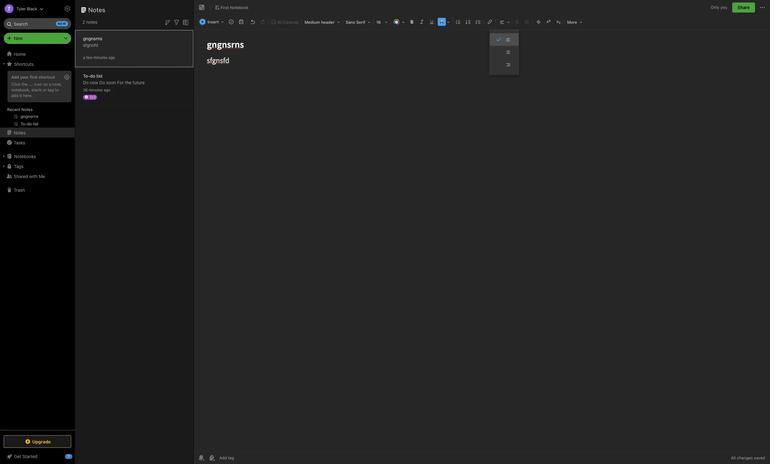 Task type: vqa. For each thing, say whether or not it's contained in the screenshot.
Tags button
yes



Task type: describe. For each thing, give the bounding box(es) containing it.
36 minutes ago
[[83, 88, 110, 92]]

tag
[[48, 87, 54, 92]]

tyler black
[[17, 6, 37, 11]]

View options field
[[180, 18, 190, 26]]

with
[[29, 174, 38, 179]]

few
[[86, 55, 92, 60]]

calendar event image
[[237, 17, 246, 26]]

new search field
[[8, 18, 68, 29]]

Font size field
[[374, 17, 390, 27]]

soon
[[106, 80, 116, 85]]

0/3
[[90, 95, 96, 99]]

to-do list
[[83, 73, 103, 79]]

it
[[20, 93, 22, 98]]

here.
[[23, 93, 33, 98]]

More field
[[565, 17, 585, 27]]

more
[[568, 20, 577, 25]]

a few minutes ago
[[83, 55, 115, 60]]

changes
[[737, 456, 753, 461]]

a inside icon on a note, notebook, stack or tag to add it here.
[[49, 82, 51, 87]]

Sort options field
[[164, 18, 171, 26]]

to-
[[83, 73, 90, 79]]

0 vertical spatial minutes
[[94, 55, 108, 60]]

numbered list image
[[464, 17, 473, 26]]

header
[[321, 20, 335, 25]]

upgrade
[[32, 439, 51, 445]]

More actions field
[[759, 2, 767, 12]]

sans
[[346, 20, 355, 25]]

medium header
[[305, 20, 335, 25]]

sans serif
[[346, 20, 366, 25]]

share button
[[733, 2, 756, 12]]

tags
[[14, 164, 24, 169]]

shared with me
[[14, 174, 45, 179]]

Font color field
[[391, 17, 407, 27]]

tyler
[[17, 6, 26, 11]]

undo image
[[249, 17, 257, 26]]

add tag image
[[208, 455, 216, 462]]

trash
[[14, 187, 25, 193]]

...
[[29, 82, 33, 87]]

all changes saved
[[731, 456, 766, 461]]

tags button
[[0, 161, 75, 171]]

first notebook
[[221, 5, 249, 10]]

0 vertical spatial notes
[[88, 6, 106, 13]]

Help and Learning task checklist field
[[0, 452, 75, 462]]

bold image
[[408, 17, 416, 26]]

Alignment field
[[497, 17, 512, 27]]

Font family field
[[344, 17, 373, 27]]

first
[[221, 5, 229, 10]]

1 vertical spatial ago
[[104, 88, 110, 92]]

black
[[27, 6, 37, 11]]

0 vertical spatial ago
[[109, 55, 115, 60]]

Note Editor text field
[[194, 30, 771, 452]]

medium
[[305, 20, 320, 25]]

Search text field
[[8, 18, 67, 29]]

shared
[[14, 174, 28, 179]]

Highlight field
[[437, 17, 452, 27]]

recent notes
[[7, 107, 33, 112]]

add
[[11, 93, 18, 98]]

add a reminder image
[[198, 455, 205, 462]]

1 do from the left
[[83, 80, 89, 85]]

Add filters field
[[173, 18, 180, 26]]

dropdown list menu
[[490, 33, 519, 71]]

expand note image
[[198, 4, 206, 11]]

0 horizontal spatial the
[[22, 82, 28, 87]]

Account field
[[0, 2, 43, 15]]

gngnsrns
[[83, 36, 102, 41]]

me
[[39, 174, 45, 179]]

underline image
[[428, 17, 436, 26]]

new
[[14, 36, 23, 41]]

expand notebooks image
[[2, 154, 7, 159]]

Insert field
[[198, 17, 226, 26]]

more actions image
[[759, 4, 767, 11]]

superscript image
[[544, 17, 553, 26]]

first
[[30, 75, 38, 80]]

1 horizontal spatial the
[[125, 80, 132, 85]]



Task type: locate. For each thing, give the bounding box(es) containing it.
subscript image
[[554, 17, 563, 26]]

settings image
[[64, 5, 71, 12]]

minutes right the few
[[94, 55, 108, 60]]

1 vertical spatial notes
[[21, 107, 33, 112]]

or
[[43, 87, 47, 92]]

on
[[43, 82, 48, 87]]

new
[[58, 22, 66, 26]]

notes up 'tasks'
[[14, 130, 26, 135]]

notebooks link
[[0, 151, 75, 161]]

16
[[377, 20, 381, 25]]

add filters image
[[173, 19, 180, 26]]

do down to-
[[83, 80, 89, 85]]

tree
[[0, 49, 75, 430]]

do now do soon for the future
[[83, 80, 145, 85]]

share
[[738, 5, 750, 10]]

0 horizontal spatial a
[[49, 82, 51, 87]]

group containing add your first shortcut
[[0, 69, 75, 130]]

gngnsrns sfgnsfd
[[83, 36, 102, 48]]

strikethrough image
[[534, 17, 543, 26]]

only you
[[711, 5, 728, 10]]

add
[[11, 75, 19, 80]]

get
[[14, 454, 21, 460]]

ago down soon
[[104, 88, 110, 92]]

notebook,
[[11, 87, 30, 92]]

0 vertical spatial a
[[83, 55, 85, 60]]

upgrade button
[[4, 436, 71, 448]]

home
[[14, 51, 26, 57]]

new button
[[4, 33, 71, 44]]

shortcut
[[39, 75, 55, 80]]

your
[[20, 75, 29, 80]]

notes inside group
[[21, 107, 33, 112]]

1 vertical spatial a
[[49, 82, 51, 87]]

2
[[82, 19, 85, 25]]

sfgnsfd
[[83, 42, 98, 48]]

ago
[[109, 55, 115, 60], [104, 88, 110, 92]]

click to collapse image
[[73, 453, 77, 461]]

notes link
[[0, 128, 75, 138]]

for
[[117, 80, 124, 85]]

shared with me link
[[0, 171, 75, 181]]

notes up notes
[[88, 6, 106, 13]]

the right for in the top of the page
[[125, 80, 132, 85]]

a
[[83, 55, 85, 60], [49, 82, 51, 87]]

minutes
[[94, 55, 108, 60], [89, 88, 103, 92]]

click
[[11, 82, 21, 87]]

stack
[[31, 87, 42, 92]]

future
[[133, 80, 145, 85]]

minutes down now
[[89, 88, 103, 92]]

do
[[83, 80, 89, 85], [99, 80, 105, 85]]

icon on a note, notebook, stack or tag to add it here.
[[11, 82, 62, 98]]

tree containing home
[[0, 49, 75, 430]]

tasks
[[14, 140, 25, 145]]

1 horizontal spatial do
[[99, 80, 105, 85]]

do down list
[[99, 80, 105, 85]]

shortcuts button
[[0, 59, 75, 69]]

the left the ...
[[22, 82, 28, 87]]

first notebook button
[[213, 3, 251, 12]]

a left the few
[[83, 55, 85, 60]]

icon
[[34, 82, 42, 87]]

0 horizontal spatial do
[[83, 80, 89, 85]]

notebooks
[[14, 154, 36, 159]]

add your first shortcut
[[11, 75, 55, 80]]

ago right the few
[[109, 55, 115, 60]]

Heading level field
[[303, 17, 342, 27]]

italic image
[[418, 17, 426, 26]]

the
[[125, 80, 132, 85], [22, 82, 28, 87]]

notes right recent at top left
[[21, 107, 33, 112]]

Add tag field
[[219, 456, 266, 461]]

notebook
[[230, 5, 249, 10]]

trash link
[[0, 185, 75, 195]]

home link
[[0, 49, 75, 59]]

note,
[[52, 82, 62, 87]]

task image
[[227, 17, 236, 26]]

only
[[711, 5, 720, 10]]

1 horizontal spatial a
[[83, 55, 85, 60]]

do
[[90, 73, 95, 79]]

get started
[[14, 454, 37, 460]]

insert
[[208, 19, 219, 24]]

checklist image
[[474, 17, 483, 26]]

group
[[0, 69, 75, 130]]

1 vertical spatial minutes
[[89, 88, 103, 92]]

all
[[731, 456, 736, 461]]

2 do from the left
[[99, 80, 105, 85]]

tasks button
[[0, 138, 75, 148]]

bulleted list image
[[454, 17, 463, 26]]

shortcuts
[[14, 61, 34, 67]]

serif
[[356, 20, 366, 25]]

click the ...
[[11, 82, 33, 87]]

recent
[[7, 107, 20, 112]]

2 vertical spatial notes
[[14, 130, 26, 135]]

expand tags image
[[2, 164, 7, 169]]

notes
[[88, 6, 106, 13], [21, 107, 33, 112], [14, 130, 26, 135]]

36
[[83, 88, 88, 92]]

menu item
[[490, 33, 519, 46]]

note window element
[[194, 0, 771, 465]]

to
[[55, 87, 59, 92]]

you
[[721, 5, 728, 10]]

now
[[90, 80, 98, 85]]

list
[[96, 73, 103, 79]]

2 notes
[[82, 19, 97, 25]]

started
[[22, 454, 37, 460]]

insert link image
[[486, 17, 495, 26]]

a right on
[[49, 82, 51, 87]]

notes
[[86, 19, 97, 25]]

7
[[68, 455, 70, 459]]

saved
[[754, 456, 766, 461]]



